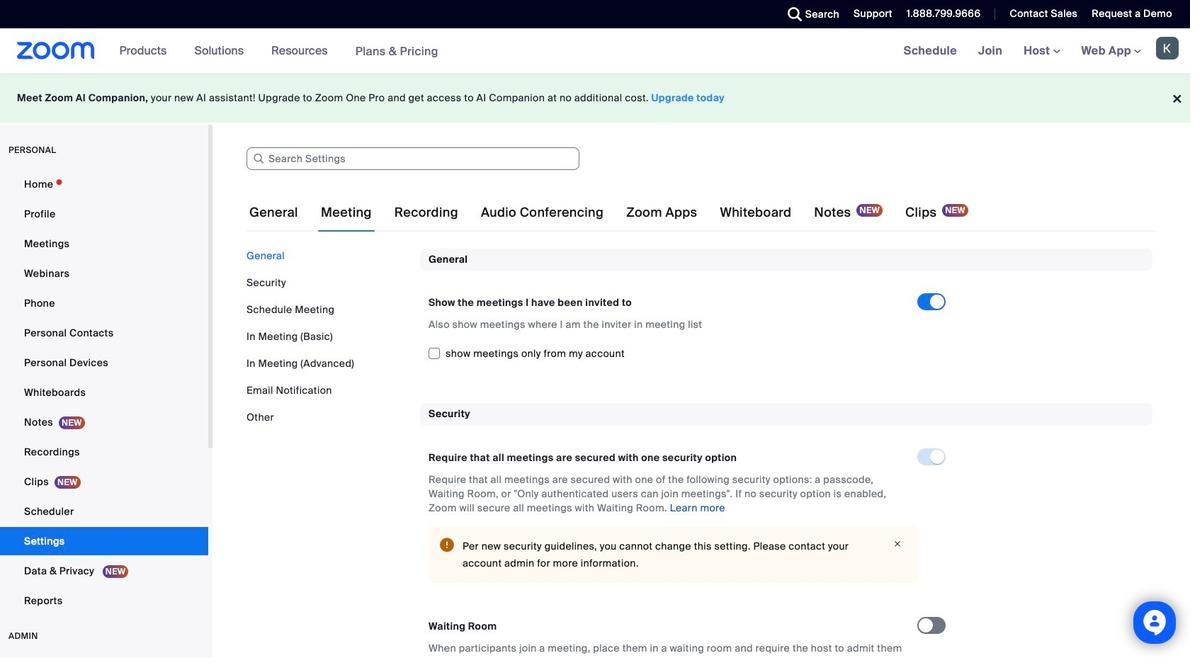 Task type: vqa. For each thing, say whether or not it's contained in the screenshot.
WELCOME
no



Task type: locate. For each thing, give the bounding box(es) containing it.
general element
[[420, 249, 1153, 381]]

alert
[[429, 527, 918, 583]]

meetings navigation
[[894, 28, 1191, 74]]

menu bar
[[247, 249, 410, 425]]

product information navigation
[[109, 28, 449, 74]]

alert inside security element
[[429, 527, 918, 583]]

footer
[[0, 74, 1191, 123]]

banner
[[0, 28, 1191, 74]]

profile picture image
[[1157, 37, 1180, 60]]

close image
[[890, 538, 907, 551]]



Task type: describe. For each thing, give the bounding box(es) containing it.
zoom logo image
[[17, 42, 95, 60]]

tabs of my account settings page tab list
[[247, 193, 972, 233]]

personal menu menu
[[0, 170, 208, 617]]

security element
[[420, 404, 1153, 659]]

warning image
[[440, 538, 454, 552]]

Search Settings text field
[[247, 147, 580, 170]]



